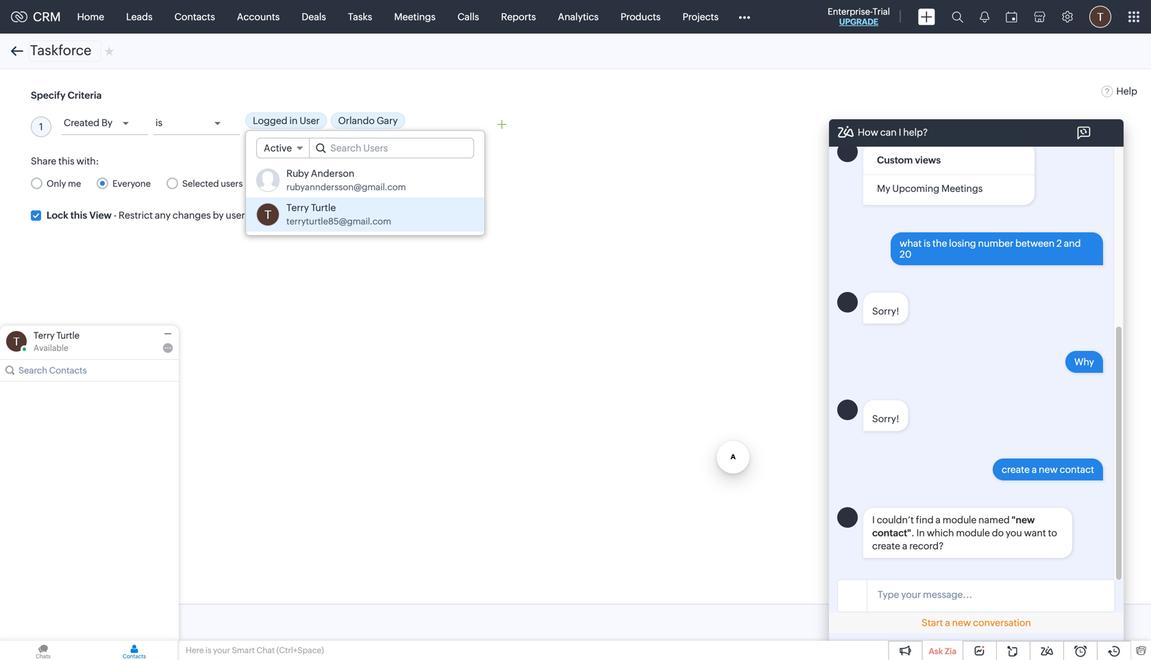 Task type: vqa. For each thing, say whether or not it's contained in the screenshot.
Channels image
no



Task type: locate. For each thing, give the bounding box(es) containing it.
create menu element
[[910, 0, 944, 33]]

Search Users text field
[[310, 138, 474, 158]]

the inside what is the losing number between 2 and 20
[[933, 238, 948, 249]]

criteria
[[68, 90, 102, 101]]

terry left view
[[287, 202, 309, 213]]

i right can
[[899, 127, 902, 138]]

new right start
[[953, 617, 972, 628]]

me
[[68, 178, 81, 189]]

0 vertical spatial create
[[1002, 464, 1030, 475]]

losing
[[950, 238, 977, 249]]

zia
[[945, 647, 957, 656]]

0 vertical spatial module
[[943, 515, 977, 526]]

0 vertical spatial turtle
[[311, 202, 336, 213]]

the left view
[[303, 210, 318, 221]]

Other Modules field
[[730, 6, 759, 28]]

crm link
[[11, 10, 61, 24]]

1 horizontal spatial terry
[[287, 202, 309, 213]]

i couldn't find a module named
[[873, 515, 1012, 526]]

1 horizontal spatial the
[[933, 238, 948, 249]]

projects link
[[672, 0, 730, 33]]

only me
[[47, 178, 81, 189]]

find
[[916, 515, 934, 526]]

turtle
[[311, 202, 336, 213], [56, 330, 80, 341]]

0 vertical spatial the
[[303, 210, 318, 221]]

1 horizontal spatial create
[[1002, 464, 1030, 475]]

smart
[[232, 646, 255, 655]]

sorry!
[[873, 306, 900, 317], [873, 413, 900, 424]]

this right lock
[[70, 210, 87, 221]]

selected users
[[182, 178, 243, 189]]

0 vertical spatial meetings
[[394, 11, 436, 22]]

custom views
[[877, 155, 941, 166]]

1 horizontal spatial new
[[1039, 464, 1058, 475]]

1 vertical spatial terry
[[34, 330, 55, 341]]

with
[[252, 210, 271, 221]]

users
[[221, 178, 243, 189], [226, 210, 250, 221]]

terry for terry turtle
[[34, 330, 55, 341]]

logged in user
[[253, 115, 320, 126]]

this for share
[[58, 156, 75, 167]]

1 vertical spatial create
[[873, 541, 901, 552]]

analytics link
[[547, 0, 610, 33]]

"new contact"
[[873, 515, 1035, 539]]

products link
[[610, 0, 672, 33]]

module
[[943, 515, 977, 526], [956, 528, 990, 539]]

1 horizontal spatial turtle
[[311, 202, 336, 213]]

i left couldn't
[[873, 515, 875, 526]]

the
[[303, 210, 318, 221], [933, 238, 948, 249]]

is left your
[[206, 646, 212, 655]]

list box
[[246, 160, 485, 235]]

. in which module do you want to create a record?
[[873, 528, 1058, 552]]

terry turtle option
[[246, 197, 485, 232]]

turtle up the 'available'
[[56, 330, 80, 341]]

logo image
[[11, 11, 27, 22]]

0 horizontal spatial new
[[953, 617, 972, 628]]

meetings
[[394, 11, 436, 22], [942, 183, 983, 194]]

1 horizontal spatial meetings
[[942, 183, 983, 194]]

upcoming
[[893, 183, 940, 194]]

search element
[[944, 0, 972, 34]]

0 horizontal spatial the
[[303, 210, 318, 221]]

why
[[1075, 357, 1095, 368]]

profile image
[[1090, 6, 1112, 28]]

upgrade
[[840, 17, 879, 26]]

0 horizontal spatial meetings
[[394, 11, 436, 22]]

0 horizontal spatial turtle
[[56, 330, 80, 341]]

is right what
[[924, 238, 931, 249]]

by
[[213, 210, 224, 221]]

created
[[64, 117, 100, 128]]

a
[[1032, 464, 1037, 475], [936, 515, 941, 526], [903, 541, 908, 552], [946, 617, 951, 628]]

0 vertical spatial this
[[58, 156, 75, 167]]

restrict
[[119, 210, 153, 221]]

the left losing
[[933, 238, 948, 249]]

None field
[[245, 112, 485, 131]]

meetings link
[[383, 0, 447, 33]]

1 vertical spatial i
[[873, 515, 875, 526]]

1 vertical spatial new
[[953, 617, 972, 628]]

new left contact
[[1039, 464, 1058, 475]]

terry
[[287, 202, 309, 213], [34, 330, 55, 341]]

users right selected
[[221, 178, 243, 189]]

terry up the 'available'
[[34, 330, 55, 341]]

rubyanndersson@gmail.com
[[287, 182, 406, 192]]

a left contact
[[1032, 464, 1037, 475]]

.
[[912, 528, 915, 539]]

0 vertical spatial new
[[1039, 464, 1058, 475]]

1 vertical spatial module
[[956, 528, 990, 539]]

0 vertical spatial sorry!
[[873, 306, 900, 317]]

None button
[[87, 611, 148, 633]]

this
[[58, 156, 75, 167], [70, 210, 87, 221]]

Created By field
[[62, 113, 148, 135]]

module down named on the right bottom of the page
[[956, 528, 990, 539]]

signals image
[[980, 11, 990, 23]]

1 horizontal spatial i
[[899, 127, 902, 138]]

couldn't
[[877, 515, 914, 526]]

terry turtle terryturtle85@gmail.com
[[287, 202, 391, 227]]

a down contact"
[[903, 541, 908, 552]]

is inside field
[[156, 117, 163, 128]]

create down contact"
[[873, 541, 901, 552]]

ruby anderson option
[[246, 163, 485, 197]]

selected
[[182, 178, 219, 189]]

1 vertical spatial turtle
[[56, 330, 80, 341]]

a up which
[[936, 515, 941, 526]]

1 vertical spatial this
[[70, 210, 87, 221]]

in
[[290, 115, 298, 126]]

everyone
[[113, 178, 151, 189]]

1 vertical spatial meetings
[[942, 183, 983, 194]]

crm
[[33, 10, 61, 24]]

create inside . in which module do you want to create a record?
[[873, 541, 901, 552]]

1 vertical spatial sorry!
[[873, 413, 900, 424]]

i
[[899, 127, 902, 138], [873, 515, 875, 526]]

tasks
[[348, 11, 372, 22]]

my upcoming meetings
[[877, 183, 983, 194]]

whom
[[273, 210, 301, 221]]

None text field
[[29, 40, 101, 62]]

Search Contacts text field
[[19, 360, 162, 381]]

None submit
[[31, 611, 80, 633]]

users right by at the top left of the page
[[226, 210, 250, 221]]

named
[[979, 515, 1010, 526]]

this left with:
[[58, 156, 75, 167]]

enterprise-trial upgrade
[[828, 7, 890, 26]]

create menu image
[[919, 9, 936, 25]]

share
[[31, 156, 56, 167]]

ask
[[929, 647, 943, 656]]

with:
[[76, 156, 99, 167]]

enterprise-
[[828, 7, 873, 17]]

can
[[881, 127, 897, 138]]

create up "new
[[1002, 464, 1030, 475]]

my
[[877, 183, 891, 194]]

specify
[[31, 90, 66, 101]]

trial
[[873, 7, 890, 17]]

a right start
[[946, 617, 951, 628]]

is right by
[[156, 117, 163, 128]]

shared.
[[351, 210, 384, 221]]

calendar image
[[1006, 11, 1018, 22]]

meetings right upcoming
[[942, 183, 983, 194]]

view
[[320, 210, 340, 221]]

turtle inside terry turtle terryturtle85@gmail.com
[[311, 202, 336, 213]]

views
[[915, 155, 941, 166]]

is right view
[[342, 210, 349, 221]]

terry inside terry turtle terryturtle85@gmail.com
[[287, 202, 309, 213]]

create
[[1002, 464, 1030, 475], [873, 541, 901, 552]]

meetings left calls
[[394, 11, 436, 22]]

calls
[[458, 11, 479, 22]]

new for conversation
[[953, 617, 972, 628]]

0 vertical spatial terry
[[287, 202, 309, 213]]

Type your message... text field
[[868, 587, 1115, 604]]

leads
[[126, 11, 153, 22]]

turtle up terryturtle85@gmail.com on the top left of page
[[311, 202, 336, 213]]

0 horizontal spatial terry
[[34, 330, 55, 341]]

module up . in which module do you want to create a record?
[[943, 515, 977, 526]]

1 vertical spatial the
[[933, 238, 948, 249]]

0 horizontal spatial create
[[873, 541, 901, 552]]



Task type: describe. For each thing, give the bounding box(es) containing it.
changes
[[173, 210, 211, 221]]

terry turtle
[[34, 330, 80, 341]]

is field
[[154, 113, 240, 135]]

active
[[264, 143, 292, 154]]

2
[[1057, 238, 1062, 249]]

orlando
[[338, 115, 375, 126]]

orlando gary
[[338, 115, 398, 126]]

terry for terry turtle terryturtle85@gmail.com
[[287, 202, 309, 213]]

0 vertical spatial users
[[221, 178, 243, 189]]

search image
[[952, 11, 964, 23]]

calls link
[[447, 0, 490, 33]]

contacts image
[[91, 641, 178, 660]]

chat
[[257, 646, 275, 655]]

reports
[[501, 11, 536, 22]]

(ctrl+space)
[[277, 646, 324, 655]]

1 vertical spatial users
[[226, 210, 250, 221]]

user
[[300, 115, 320, 126]]

home
[[77, 11, 104, 22]]

logged
[[253, 115, 288, 126]]

contacts
[[175, 11, 215, 22]]

ruby anderson rubyanndersson@gmail.com
[[287, 168, 406, 192]]

list box containing ruby anderson
[[246, 160, 485, 235]]

new for contact
[[1039, 464, 1058, 475]]

0 vertical spatial i
[[899, 127, 902, 138]]

deals link
[[291, 0, 337, 33]]

this for lock
[[70, 210, 87, 221]]

conversation
[[974, 617, 1032, 628]]

chats image
[[0, 641, 86, 660]]

-
[[114, 210, 117, 221]]

your
[[213, 646, 230, 655]]

you
[[1006, 528, 1023, 539]]

available
[[34, 343, 68, 353]]

profile element
[[1082, 0, 1120, 33]]

lock
[[47, 210, 68, 221]]

"new
[[1012, 515, 1035, 526]]

reports link
[[490, 0, 547, 33]]

number
[[979, 238, 1014, 249]]

2 sorry! from the top
[[873, 413, 900, 424]]

help specify criteria
[[31, 86, 1138, 101]]

help?
[[904, 127, 928, 138]]

Active field
[[256, 138, 310, 158]]

ruby
[[287, 168, 309, 179]]

turtle for terry turtle
[[56, 330, 80, 341]]

none field containing logged in user
[[245, 112, 485, 131]]

products
[[621, 11, 661, 22]]

custom
[[877, 155, 913, 166]]

what is the losing number between 2 and 20
[[900, 238, 1081, 260]]

view
[[89, 210, 112, 221]]

contact"
[[873, 528, 912, 539]]

projects
[[683, 11, 719, 22]]

signals element
[[972, 0, 998, 34]]

contacts link
[[164, 0, 226, 33]]

how
[[858, 127, 879, 138]]

deals
[[302, 11, 326, 22]]

analytics
[[558, 11, 599, 22]]

help
[[1117, 86, 1138, 97]]

what
[[900, 238, 922, 249]]

terryturtle85@gmail.com
[[287, 216, 391, 227]]

module inside . in which module do you want to create a record?
[[956, 528, 990, 539]]

20
[[900, 249, 912, 260]]

home link
[[66, 0, 115, 33]]

a inside . in which module do you want to create a record?
[[903, 541, 908, 552]]

anderson
[[311, 168, 355, 179]]

gary
[[377, 115, 398, 126]]

turtle for terry turtle terryturtle85@gmail.com
[[311, 202, 336, 213]]

mark as favorite image
[[104, 46, 114, 57]]

to
[[1049, 528, 1058, 539]]

is inside what is the losing number between 2 and 20
[[924, 238, 931, 249]]

create a new contact
[[1002, 464, 1095, 475]]

accounts
[[237, 11, 280, 22]]

record?
[[910, 541, 944, 552]]

created by
[[64, 117, 113, 128]]

tasks link
[[337, 0, 383, 33]]

share this with:
[[31, 156, 99, 167]]

in
[[917, 528, 925, 539]]

which
[[927, 528, 955, 539]]

ask zia
[[929, 647, 957, 656]]

here
[[186, 646, 204, 655]]

0 horizontal spatial i
[[873, 515, 875, 526]]

1 sorry! from the top
[[873, 306, 900, 317]]

leads link
[[115, 0, 164, 33]]

here is your smart chat (ctrl+space)
[[186, 646, 324, 655]]

only
[[47, 178, 66, 189]]

want
[[1025, 528, 1047, 539]]

lock this view - restrict any changes by users with whom the view is shared.
[[47, 210, 384, 221]]

and
[[1064, 238, 1081, 249]]

between
[[1016, 238, 1055, 249]]



